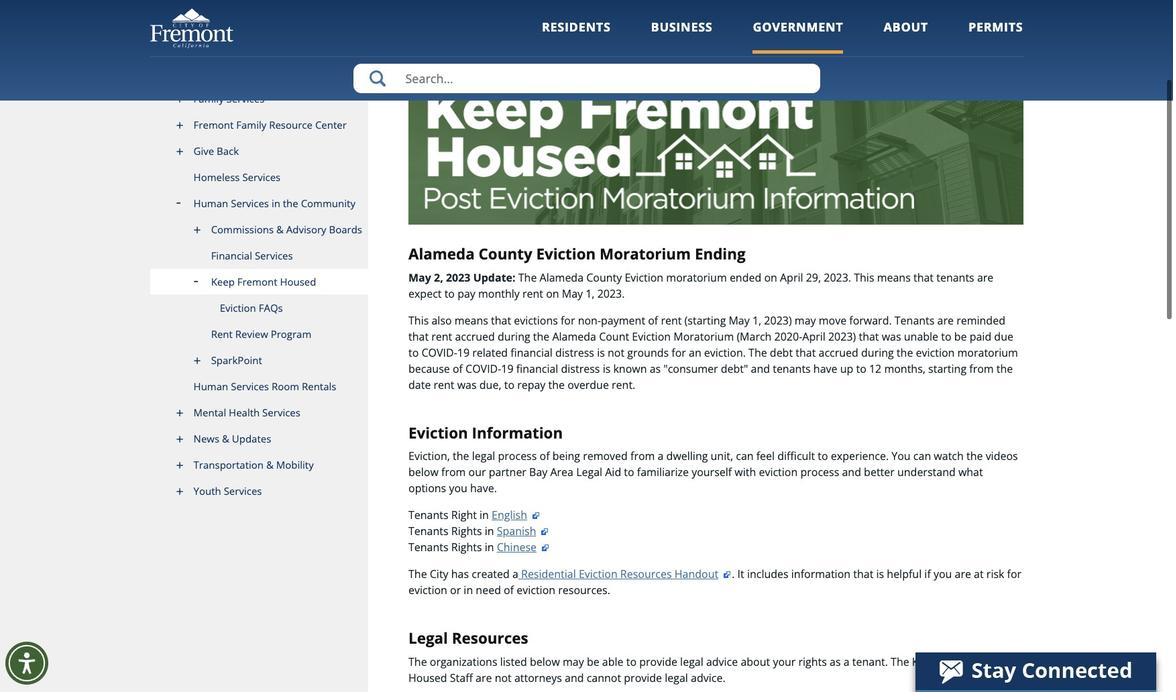 Task type: locate. For each thing, give the bounding box(es) containing it.
1 horizontal spatial below
[[530, 655, 560, 670]]

0 horizontal spatial process
[[498, 449, 537, 464]]

2,
[[434, 270, 443, 285]]

months,
[[885, 362, 926, 376]]

from
[[970, 362, 995, 376], [631, 449, 655, 464], [442, 465, 466, 480]]

moratorium up the alameda county eviction moratorium ended on april 29, 2023. this means that tenants are expect to pay monthly rent on may 1, 2023.
[[600, 244, 691, 264]]

1 horizontal spatial on
[[765, 270, 778, 285]]

1 vertical spatial &
[[222, 432, 230, 446]]

the down (march
[[749, 345, 768, 360]]

legal up our
[[472, 449, 496, 464]]

services up keep fremont housed
[[255, 249, 293, 262]]

1 vertical spatial alameda
[[540, 270, 584, 285]]

1 vertical spatial during
[[862, 345, 895, 360]]

monthly
[[479, 286, 520, 301]]

covid- down related
[[466, 362, 502, 376]]

a left tenant.
[[844, 655, 850, 670]]

1 vertical spatial rights
[[452, 541, 482, 555]]

means inside this also means that evictions for non-payment of rent (starting may 1, 2023) may move forward. tenants are reminded that rent accrued during the alameda count eviction moratorium (march 2020-april 2023) that was unable to be paid due to covid-19 related financial distress is not grounds for an eviction. the debt that accrued during the eviction moratorium because of covid-19 financial distress is known as "consumer debt" and tenants have up to 12 months, starting from the date rent was due, to repay the overdue rent.
[[455, 313, 489, 328]]

1, up (march
[[753, 313, 762, 328]]

& left the mobility
[[266, 458, 274, 472]]

eviction inside the alameda county eviction moratorium ended on april 29, 2023. this means that tenants are expect to pay monthly rent on may 1, 2023.
[[625, 270, 664, 285]]

fremont family resource center
[[194, 118, 347, 132]]

mobility
[[276, 458, 314, 472]]

1 vertical spatial provide
[[624, 671, 663, 686]]

may
[[795, 313, 817, 328], [563, 655, 584, 670]]

0 vertical spatial housed
[[280, 275, 316, 289]]

alameda down non-
[[553, 329, 597, 344]]

1 vertical spatial process
[[801, 465, 840, 480]]

1 horizontal spatial means
[[878, 270, 911, 285]]

to inside you can watch the videos below from our partner bay area legal aid to familiarize yourself with eviction process and better understand what options you have.
[[624, 465, 635, 480]]

eviction faqs
[[220, 301, 283, 315]]

and down experience.
[[843, 465, 862, 480]]

1 horizontal spatial tenants
[[937, 270, 975, 285]]

that
[[914, 270, 934, 285], [491, 313, 512, 328], [409, 329, 429, 344], [859, 329, 880, 344], [796, 345, 816, 360], [854, 567, 874, 582]]

transportation
[[194, 458, 264, 472]]

in right "or"
[[464, 583, 473, 598]]

accrued up related
[[455, 329, 495, 344]]

resources up listed
[[452, 628, 529, 649]]

- link
[[1014, 40, 1027, 52]]

0 vertical spatial human
[[194, 197, 228, 210]]

forward.
[[850, 313, 893, 328]]

human services room rentals link
[[150, 374, 369, 400]]

news
[[194, 432, 220, 446]]

keep fremont housed
[[211, 275, 316, 289]]

the right tenant.
[[891, 655, 910, 670]]

1 vertical spatial may
[[562, 286, 583, 301]]

rent up 'evictions'
[[523, 286, 544, 301]]

0 horizontal spatial a
[[513, 567, 519, 582]]

0 horizontal spatial be
[[587, 655, 600, 670]]

0 horizontal spatial &
[[222, 432, 230, 446]]

not inside legal resources the organizations listed below may be able to provide legal advice about your rights as a tenant. the keep fremont housed staff are not attorneys and cannot provide legal advice.
[[495, 671, 512, 686]]

program
[[271, 328, 312, 341]]

includes
[[748, 567, 789, 582]]

2 can from the left
[[914, 449, 932, 464]]

0 horizontal spatial moratorium
[[667, 270, 727, 285]]

1 vertical spatial means
[[455, 313, 489, 328]]

was down the forward.
[[882, 329, 902, 344]]

may up (march
[[729, 313, 750, 328]]

0 vertical spatial moratorium
[[667, 270, 727, 285]]

during down 'evictions'
[[498, 329, 531, 344]]

was
[[882, 329, 902, 344], [458, 378, 477, 392]]

may inside the alameda county eviction moratorium ended on april 29, 2023. this means that tenants are expect to pay monthly rent on may 1, 2023.
[[562, 286, 583, 301]]

2 vertical spatial for
[[1008, 567, 1022, 582]]

Search text field
[[353, 64, 821, 93]]

partner
[[489, 465, 527, 480]]

services up fremont family resource center link
[[227, 92, 265, 105]]

0 horizontal spatial may
[[563, 655, 584, 670]]

2023) up 2020-
[[765, 313, 793, 328]]

+ link
[[999, 40, 1014, 52]]

1 vertical spatial housed
[[409, 671, 447, 686]]

0 vertical spatial rights
[[452, 524, 482, 539]]

not down count
[[608, 345, 625, 360]]

family down the family services link
[[236, 118, 267, 132]]

this also means that evictions for non-payment of rent (starting may 1, 2023) may move forward. tenants are reminded that rent accrued during the alameda count eviction moratorium (march 2020-april 2023) that was unable to be paid due to covid-19 related financial distress is not grounds for an eviction. the debt that accrued during the eviction moratorium because of covid-19 financial distress is known as "consumer debt" and tenants have up to 12 months, starting from the date rent was due, to repay the overdue rent.
[[409, 313, 1019, 392]]

be up cannot
[[587, 655, 600, 670]]

the
[[519, 270, 537, 285], [749, 345, 768, 360], [409, 567, 427, 582], [409, 655, 427, 670], [891, 655, 910, 670]]

financial
[[511, 345, 553, 360], [517, 362, 559, 376]]

eviction.
[[705, 345, 746, 360]]

a up familiarize
[[658, 449, 664, 464]]

&
[[277, 223, 284, 236], [222, 432, 230, 446], [266, 458, 274, 472]]

in inside . it includes information that is helpful if you are at risk for eviction or in need of eviction resources.
[[464, 583, 473, 598]]

you inside . it includes information that is helpful if you are at risk for eviction or in need of eviction resources.
[[934, 567, 953, 582]]

rights up has
[[452, 541, 482, 555]]

process up partner
[[498, 449, 537, 464]]

english link
[[492, 508, 541, 523]]

tenants down debt
[[773, 362, 811, 376]]

2 horizontal spatial a
[[844, 655, 850, 670]]

1 vertical spatial not
[[495, 671, 512, 686]]

government link
[[753, 19, 844, 53]]

0 horizontal spatial 19
[[458, 345, 470, 360]]

means up the forward.
[[878, 270, 911, 285]]

0 horizontal spatial resources
[[452, 628, 529, 649]]

1 vertical spatial was
[[458, 378, 477, 392]]

tenants up reminded
[[937, 270, 975, 285]]

0 vertical spatial and
[[751, 362, 771, 376]]

april inside this also means that evictions for non-payment of rent (starting may 1, 2023) may move forward. tenants are reminded that rent accrued during the alameda count eviction moratorium (march 2020-april 2023) that was unable to be paid due to covid-19 related financial distress is not grounds for an eviction. the debt that accrued during the eviction moratorium because of covid-19 financial distress is known as "consumer debt" and tenants have up to 12 months, starting from the date rent was due, to repay the overdue rent.
[[803, 329, 826, 344]]

financial
[[211, 249, 252, 262]]

1 horizontal spatial and
[[751, 362, 771, 376]]

the up our
[[453, 449, 470, 464]]

legal inside you can watch the videos below from our partner bay area legal aid to familiarize yourself with eviction process and better understand what options you have.
[[577, 465, 603, 480]]

housed inside legal resources the organizations listed below may be able to provide legal advice about your rights as a tenant. the keep fremont housed staff are not attorneys and cannot provide legal advice.
[[409, 671, 447, 686]]

the up what
[[967, 449, 984, 464]]

is down count
[[597, 345, 605, 360]]

0 vertical spatial fremont
[[194, 118, 234, 132]]

1 vertical spatial 2023)
[[829, 329, 857, 344]]

0 horizontal spatial from
[[442, 465, 466, 480]]

0 vertical spatial 2023)
[[765, 313, 793, 328]]

0 horizontal spatial 2023)
[[765, 313, 793, 328]]

may up 2020-
[[795, 313, 817, 328]]

are up unable
[[938, 313, 955, 328]]

1 vertical spatial may
[[563, 655, 584, 670]]

the inside the alameda county eviction moratorium ended on april 29, 2023. this means that tenants are expect to pay monthly rent on may 1, 2023.
[[519, 270, 537, 285]]

size:
[[976, 40, 994, 52]]

are inside the alameda county eviction moratorium ended on april 29, 2023. this means that tenants are expect to pay monthly rent on may 1, 2023.
[[978, 270, 994, 285]]

and left cannot
[[565, 671, 584, 686]]

on right ended
[[765, 270, 778, 285]]

may up expect
[[409, 270, 432, 285]]

county up "2023 update:"
[[479, 244, 533, 264]]

legal inside legal resources the organizations listed below may be able to provide legal advice about your rights as a tenant. the keep fremont housed staff are not attorneys and cannot provide legal advice.
[[409, 628, 448, 649]]

human down homeless
[[194, 197, 228, 210]]

means down pay
[[455, 313, 489, 328]]

this up the forward.
[[855, 270, 875, 285]]

moratorium down ending
[[667, 270, 727, 285]]

provide right able
[[640, 655, 678, 670]]

1 horizontal spatial 2023)
[[829, 329, 857, 344]]

may left able
[[563, 655, 584, 670]]

as
[[650, 362, 661, 376], [830, 655, 841, 670]]

chinese link
[[497, 541, 550, 555]]

services for homeless services
[[243, 170, 281, 184]]

1 vertical spatial legal
[[409, 628, 448, 649]]

0 horizontal spatial tenants
[[773, 362, 811, 376]]

for right risk
[[1008, 567, 1022, 582]]

below inside you can watch the videos below from our partner bay area legal aid to familiarize yourself with eviction process and better understand what options you have.
[[409, 465, 439, 480]]

yourself
[[692, 465, 732, 480]]

1 vertical spatial april
[[803, 329, 826, 344]]

to right unable
[[942, 329, 952, 344]]

staff
[[450, 671, 473, 686]]

are right staff
[[476, 671, 492, 686]]

eviction inside you can watch the videos below from our partner bay area legal aid to familiarize yourself with eviction process and better understand what options you have.
[[759, 465, 798, 480]]

rights
[[452, 524, 482, 539], [452, 541, 482, 555]]

this
[[855, 270, 875, 285], [409, 313, 429, 328]]

homeless services link
[[150, 164, 369, 191]]

services up mental health services
[[231, 380, 269, 393]]

resources inside legal resources the organizations listed below may be able to provide legal advice about your rights as a tenant. the keep fremont housed staff are not attorneys and cannot provide legal advice.
[[452, 628, 529, 649]]

0 horizontal spatial as
[[650, 362, 661, 376]]

2 horizontal spatial for
[[1008, 567, 1022, 582]]

not down listed
[[495, 671, 512, 686]]

watch
[[935, 449, 964, 464]]

as inside this also means that evictions for non-payment of rent (starting may 1, 2023) may move forward. tenants are reminded that rent accrued during the alameda count eviction moratorium (march 2020-april 2023) that was unable to be paid due to covid-19 related financial distress is not grounds for an eviction. the debt that accrued during the eviction moratorium because of covid-19 financial distress is known as "consumer debt" and tenants have up to 12 months, starting from the date rent was due, to repay the overdue rent.
[[650, 362, 661, 376]]

services up commissions
[[231, 197, 269, 210]]

sparkpoint
[[211, 354, 262, 367]]

legal
[[472, 449, 496, 464], [681, 655, 704, 670], [665, 671, 689, 686]]

of
[[649, 313, 659, 328], [453, 362, 463, 376], [540, 449, 550, 464], [504, 583, 514, 598]]

government
[[753, 19, 844, 35]]

of right payment
[[649, 313, 659, 328]]

1 horizontal spatial this
[[855, 270, 875, 285]]

center
[[315, 118, 347, 132]]

legal down the removed
[[577, 465, 603, 480]]

paid
[[970, 329, 992, 344]]

housed left staff
[[409, 671, 447, 686]]

1 horizontal spatial a
[[658, 449, 664, 464]]

2 horizontal spatial fremont
[[941, 655, 984, 670]]

1 horizontal spatial legal
[[577, 465, 603, 480]]

0 vertical spatial from
[[970, 362, 995, 376]]

rights down right
[[452, 524, 482, 539]]

2 horizontal spatial from
[[970, 362, 995, 376]]

that down the forward.
[[859, 329, 880, 344]]

0 vertical spatial this
[[855, 270, 875, 285]]

or
[[450, 583, 461, 598]]

2 horizontal spatial &
[[277, 223, 284, 236]]

& left advisory
[[277, 223, 284, 236]]

0 vertical spatial 1,
[[586, 286, 595, 301]]

this inside the alameda county eviction moratorium ended on april 29, 2023. this means that tenants are expect to pay monthly rent on may 1, 2023.
[[855, 270, 875, 285]]

2 vertical spatial fremont
[[941, 655, 984, 670]]

due
[[995, 329, 1014, 344]]

font size:
[[955, 40, 994, 52]]

legal up the organizations
[[409, 628, 448, 649]]

below up attorneys on the bottom left of the page
[[530, 655, 560, 670]]

can up with
[[736, 449, 754, 464]]

0 vertical spatial be
[[955, 329, 968, 344]]

county inside the alameda county eviction moratorium ended on april 29, 2023. this means that tenants are expect to pay monthly rent on may 1, 2023.
[[587, 270, 622, 285]]

human for human services in the community
[[194, 197, 228, 210]]

are left at
[[956, 567, 972, 582]]

1 vertical spatial keep
[[913, 655, 938, 670]]

better
[[865, 465, 895, 480]]

0 vertical spatial during
[[498, 329, 531, 344]]

1 horizontal spatial keep
[[913, 655, 938, 670]]

from down paid
[[970, 362, 995, 376]]

2 vertical spatial a
[[844, 655, 850, 670]]

2023. up payment
[[598, 286, 625, 301]]

that up unable
[[914, 270, 934, 285]]

1 can from the left
[[736, 449, 754, 464]]

for left non-
[[561, 313, 576, 328]]

on up 'evictions'
[[546, 286, 560, 301]]

0 horizontal spatial means
[[455, 313, 489, 328]]

may inside this also means that evictions for non-payment of rent (starting may 1, 2023) may move forward. tenants are reminded that rent accrued during the alameda count eviction moratorium (march 2020-april 2023) that was unable to be paid due to covid-19 related financial distress is not grounds for an eviction. the debt that accrued during the eviction moratorium because of covid-19 financial distress is known as "consumer debt" and tenants have up to 12 months, starting from the date rent was due, to repay the overdue rent.
[[729, 313, 750, 328]]

1 vertical spatial 1,
[[753, 313, 762, 328]]

2 vertical spatial may
[[729, 313, 750, 328]]

0 horizontal spatial county
[[479, 244, 533, 264]]

services for youth services
[[224, 485, 262, 498]]

& right news
[[222, 432, 230, 446]]

family
[[194, 92, 224, 105], [236, 118, 267, 132]]

2020-
[[775, 329, 803, 344]]

may inside legal resources the organizations listed below may be able to provide legal advice about your rights as a tenant. the keep fremont housed staff are not attorneys and cannot provide legal advice.
[[563, 655, 584, 670]]

news & updates
[[194, 432, 271, 446]]

non-
[[578, 313, 601, 328]]

0 horizontal spatial below
[[409, 465, 439, 480]]

0 vertical spatial below
[[409, 465, 439, 480]]

covid-
[[422, 345, 458, 360], [466, 362, 502, 376]]

in
[[272, 197, 280, 210], [480, 508, 489, 523], [485, 524, 494, 539], [485, 541, 494, 555], [464, 583, 473, 598]]

2023) down move
[[829, 329, 857, 344]]

0 horizontal spatial accrued
[[455, 329, 495, 344]]

0 vertical spatial you
[[449, 481, 468, 496]]

financial services
[[211, 249, 293, 262]]

0 horizontal spatial family
[[194, 92, 224, 105]]

aid
[[606, 465, 622, 480]]

the city has created a residential eviction resources handout
[[409, 567, 719, 582]]

1 vertical spatial be
[[587, 655, 600, 670]]

eviction down feel
[[759, 465, 798, 480]]

1 vertical spatial as
[[830, 655, 841, 670]]

provide right cannot
[[624, 671, 663, 686]]

helpful
[[888, 567, 922, 582]]

business
[[651, 19, 713, 35]]

reminded
[[957, 313, 1006, 328]]

(march
[[737, 329, 772, 344]]

tenants inside this also means that evictions for non-payment of rent (starting may 1, 2023) may move forward. tenants are reminded that rent accrued during the alameda count eviction moratorium (march 2020-april 2023) that was unable to be paid due to covid-19 related financial distress is not grounds for an eviction. the debt that accrued during the eviction moratorium because of covid-19 financial distress is known as "consumer debt" and tenants have up to 12 months, starting from the date rent was due, to repay the overdue rent.
[[895, 313, 935, 328]]

1 horizontal spatial can
[[914, 449, 932, 464]]

distress
[[556, 345, 595, 360], [562, 362, 600, 376]]

1 vertical spatial tenants
[[773, 362, 811, 376]]

1 vertical spatial accrued
[[819, 345, 859, 360]]

is left known
[[603, 362, 611, 376]]

below
[[409, 465, 439, 480], [530, 655, 560, 670]]

back
[[217, 144, 239, 158]]

videos
[[986, 449, 1019, 464]]

april inside the alameda county eviction moratorium ended on april 29, 2023. this means that tenants are expect to pay monthly rent on may 1, 2023.
[[781, 270, 804, 285]]

organizations
[[430, 655, 498, 670]]

1 horizontal spatial fremont
[[237, 275, 278, 289]]

chinese
[[497, 541, 537, 555]]

family up give
[[194, 92, 224, 105]]

1 horizontal spatial during
[[862, 345, 895, 360]]

1 horizontal spatial as
[[830, 655, 841, 670]]

0 vertical spatial legal
[[472, 449, 496, 464]]

are inside . it includes information that is helpful if you are at risk for eviction or in need of eviction resources.
[[956, 567, 972, 582]]

advice.
[[691, 671, 726, 686]]

fremont inside legal resources the organizations listed below may be able to provide legal advice about your rights as a tenant. the keep fremont housed staff are not attorneys and cannot provide legal advice.
[[941, 655, 984, 670]]

human
[[194, 197, 228, 210], [194, 380, 228, 393]]

this left also
[[409, 313, 429, 328]]

to left 12
[[857, 362, 867, 376]]

on
[[765, 270, 778, 285], [546, 286, 560, 301]]

to left pay
[[445, 286, 455, 301]]

to inside legal resources the organizations listed below may be able to provide legal advice about your rights as a tenant. the keep fremont housed staff are not attorneys and cannot provide legal advice.
[[627, 655, 637, 670]]

1 vertical spatial 19
[[502, 362, 514, 376]]

1 vertical spatial and
[[843, 465, 862, 480]]

the alameda county eviction moratorium ended on april 29, 2023. this means that tenants are expect to pay monthly rent on may 1, 2023.
[[409, 270, 994, 301]]

for
[[561, 313, 576, 328], [672, 345, 687, 360], [1008, 567, 1022, 582]]

you left have.
[[449, 481, 468, 496]]

english
[[492, 508, 528, 523]]

and right debt"
[[751, 362, 771, 376]]

below inside legal resources the organizations listed below may be able to provide legal advice about your rights as a tenant. the keep fremont housed staff are not attorneys and cannot provide legal advice.
[[530, 655, 560, 670]]

1 vertical spatial human
[[194, 380, 228, 393]]

covid- up because
[[422, 345, 458, 360]]

0 vertical spatial april
[[781, 270, 804, 285]]

1 human from the top
[[194, 197, 228, 210]]

tenants inside the alameda county eviction moratorium ended on april 29, 2023. this means that tenants are expect to pay monthly rent on may 1, 2023.
[[937, 270, 975, 285]]

0 vertical spatial tenants
[[937, 270, 975, 285]]

the left the organizations
[[409, 655, 427, 670]]

1 vertical spatial this
[[409, 313, 429, 328]]

rent down also
[[432, 329, 453, 344]]

2 horizontal spatial may
[[729, 313, 750, 328]]

in up commissions & advisory boards
[[272, 197, 280, 210]]

services
[[227, 92, 265, 105], [243, 170, 281, 184], [231, 197, 269, 210], [255, 249, 293, 262], [231, 380, 269, 393], [263, 406, 301, 420], [224, 485, 262, 498]]

to right able
[[627, 655, 637, 670]]

alameda down "alameda county eviction moratorium ending"
[[540, 270, 584, 285]]

2023.
[[824, 270, 852, 285], [598, 286, 625, 301]]

be inside legal resources the organizations listed below may be able to provide legal advice about your rights as a tenant. the keep fremont housed staff are not attorneys and cannot provide legal advice.
[[587, 655, 600, 670]]

0 vertical spatial legal
[[577, 465, 603, 480]]

legal
[[577, 465, 603, 480], [409, 628, 448, 649]]

of right because
[[453, 362, 463, 376]]

city
[[430, 567, 449, 582]]

financial services link
[[150, 243, 369, 269]]

eviction
[[917, 345, 955, 360], [759, 465, 798, 480], [409, 583, 448, 598], [517, 583, 556, 598]]

1 horizontal spatial family
[[236, 118, 267, 132]]

rent
[[523, 286, 544, 301], [661, 313, 682, 328], [432, 329, 453, 344], [434, 378, 455, 392]]

about
[[741, 655, 771, 670]]

may up non-
[[562, 286, 583, 301]]

stay connected image
[[916, 653, 1156, 691]]

not inside this also means that evictions for non-payment of rent (starting may 1, 2023) may move forward. tenants are reminded that rent accrued during the alameda count eviction moratorium (march 2020-april 2023) that was unable to be paid due to covid-19 related financial distress is not grounds for an eviction. the debt that accrued during the eviction moratorium because of covid-19 financial distress is known as "consumer debt" and tenants have up to 12 months, starting from the date rent was due, to repay the overdue rent.
[[608, 345, 625, 360]]

county down "alameda county eviction moratorium ending"
[[587, 270, 622, 285]]

was left due,
[[458, 378, 477, 392]]

below up options
[[409, 465, 439, 480]]

date
[[409, 378, 431, 392]]

alameda up 2,
[[409, 244, 475, 264]]

up
[[841, 362, 854, 376]]

eviction down the city
[[409, 583, 448, 598]]

alameda county eviction moratorium ending
[[409, 244, 746, 264]]

2 human from the top
[[194, 380, 228, 393]]

1 vertical spatial moratorium
[[958, 345, 1019, 360]]

services down give back link
[[243, 170, 281, 184]]

1 vertical spatial county
[[587, 270, 622, 285]]

0 vertical spatial means
[[878, 270, 911, 285]]



Task type: describe. For each thing, give the bounding box(es) containing it.
rent
[[211, 328, 233, 341]]

rent inside the alameda county eviction moratorium ended on april 29, 2023. this means that tenants are expect to pay monthly rent on may 1, 2023.
[[523, 286, 544, 301]]

1 horizontal spatial resources
[[621, 567, 672, 582]]

that down 2020-
[[796, 345, 816, 360]]

keep fremont housed link
[[150, 269, 369, 295]]

homeless services
[[194, 170, 281, 184]]

moratorium inside the alameda county eviction moratorium ended on april 29, 2023. this means that tenants are expect to pay monthly rent on may 1, 2023.
[[667, 270, 727, 285]]

0 horizontal spatial on
[[546, 286, 560, 301]]

below for legal
[[530, 655, 560, 670]]

with
[[735, 465, 757, 480]]

because
[[409, 362, 450, 376]]

human services in the community link
[[150, 191, 369, 217]]

you inside you can watch the videos below from our partner bay area legal aid to familiarize yourself with eviction process and better understand what options you have.
[[449, 481, 468, 496]]

services down room
[[263, 406, 301, 420]]

and inside this also means that evictions for non-payment of rent (starting may 1, 2023) may move forward. tenants are reminded that rent accrued during the alameda count eviction moratorium (march 2020-april 2023) that was unable to be paid due to covid-19 related financial distress is not grounds for an eviction. the debt that accrued during the eviction moratorium because of covid-19 financial distress is known as "consumer debt" and tenants have up to 12 months, starting from the date rent was due, to repay the overdue rent.
[[751, 362, 771, 376]]

rent down because
[[434, 378, 455, 392]]

eviction,
[[409, 449, 450, 464]]

services for human services room rentals
[[231, 380, 269, 393]]

that inside the alameda county eviction moratorium ended on april 29, 2023. this means that tenants are expect to pay monthly rent on may 1, 2023.
[[914, 270, 934, 285]]

0 vertical spatial alameda
[[409, 244, 475, 264]]

risk
[[987, 567, 1005, 582]]

0 vertical spatial 19
[[458, 345, 470, 360]]

give back link
[[150, 138, 369, 164]]

eviction inside this also means that evictions for non-payment of rent (starting may 1, 2023) may move forward. tenants are reminded that rent accrued during the alameda count eviction moratorium (march 2020-april 2023) that was unable to be paid due to covid-19 related financial distress is not grounds for an eviction. the debt that accrued during the eviction moratorium because of covid-19 financial distress is known as "consumer debt" and tenants have up to 12 months, starting from the date rent was due, to repay the overdue rent.
[[633, 329, 671, 344]]

0 horizontal spatial during
[[498, 329, 531, 344]]

services for family services
[[227, 92, 265, 105]]

is inside . it includes information that is helpful if you are at risk for eviction or in need of eviction resources.
[[877, 567, 885, 582]]

that up because
[[409, 329, 429, 344]]

rent left (starting
[[661, 313, 682, 328]]

human for human services room rentals
[[194, 380, 228, 393]]

below for you
[[409, 465, 439, 480]]

1 vertical spatial financial
[[517, 362, 559, 376]]

eviction information
[[409, 423, 567, 443]]

tenants inside this also means that evictions for non-payment of rent (starting may 1, 2023) may move forward. tenants are reminded that rent accrued during the alameda count eviction moratorium (march 2020-april 2023) that was unable to be paid due to covid-19 related financial distress is not grounds for an eviction. the debt that accrued during the eviction moratorium because of covid-19 financial distress is known as "consumer debt" and tenants have up to 12 months, starting from the date rent was due, to repay the overdue rent.
[[773, 362, 811, 376]]

bay
[[530, 465, 548, 480]]

eviction inside this also means that evictions for non-payment of rent (starting may 1, 2023) may move forward. tenants are reminded that rent accrued during the alameda count eviction moratorium (march 2020-april 2023) that was unable to be paid due to covid-19 related financial distress is not grounds for an eviction. the debt that accrued during the eviction moratorium because of covid-19 financial distress is known as "consumer debt" and tenants have up to 12 months, starting from the date rent was due, to repay the overdue rent.
[[917, 345, 955, 360]]

business link
[[651, 19, 713, 53]]

1 vertical spatial distress
[[562, 362, 600, 376]]

overdue
[[568, 378, 609, 392]]

0 vertical spatial keep
[[211, 275, 235, 289]]

grounds
[[628, 345, 669, 360]]

0 horizontal spatial 2023.
[[598, 286, 625, 301]]

created
[[472, 567, 510, 582]]

0 horizontal spatial may
[[409, 270, 432, 285]]

& for news
[[222, 432, 230, 446]]

to inside the alameda county eviction moratorium ended on april 29, 2023. this means that tenants are expect to pay monthly rent on may 1, 2023.
[[445, 286, 455, 301]]

updates
[[232, 432, 271, 446]]

font
[[955, 40, 973, 52]]

removed
[[583, 449, 628, 464]]

youth
[[194, 485, 221, 498]]

0 vertical spatial was
[[882, 329, 902, 344]]

give
[[194, 144, 214, 158]]

0 vertical spatial provide
[[640, 655, 678, 670]]

are inside this also means that evictions for non-payment of rent (starting may 1, 2023) may move forward. tenants are reminded that rent accrued during the alameda count eviction moratorium (march 2020-april 2023) that was unable to be paid due to covid-19 related financial distress is not grounds for an eviction. the debt that accrued during the eviction moratorium because of covid-19 financial distress is known as "consumer debt" and tenants have up to 12 months, starting from the date rent was due, to repay the overdue rent.
[[938, 313, 955, 328]]

moratorium inside this also means that evictions for non-payment of rent (starting may 1, 2023) may move forward. tenants are reminded that rent accrued during the alameda count eviction moratorium (march 2020-april 2023) that was unable to be paid due to covid-19 related financial distress is not grounds for an eviction. the debt that accrued during the eviction moratorium because of covid-19 financial distress is known as "consumer debt" and tenants have up to 12 months, starting from the date rent was due, to repay the overdue rent.
[[674, 329, 734, 344]]

in inside human services in the community link
[[272, 197, 280, 210]]

the down due
[[997, 362, 1014, 376]]

1 vertical spatial is
[[603, 362, 611, 376]]

to up because
[[409, 345, 419, 360]]

right
[[452, 508, 477, 523]]

are inside legal resources the organizations listed below may be able to provide legal advice about your rights as a tenant. the keep fremont housed staff are not attorneys and cannot provide legal advice.
[[476, 671, 492, 686]]

1 vertical spatial family
[[236, 118, 267, 132]]

of inside . it includes information that is helpful if you are at risk for eviction or in need of eviction resources.
[[504, 583, 514, 598]]

keep inside legal resources the organizations listed below may be able to provide legal advice about your rights as a tenant. the keep fremont housed staff are not attorneys and cannot provide legal advice.
[[913, 655, 938, 670]]

residential
[[522, 567, 576, 582]]

advisory
[[287, 223, 327, 236]]

fremont family resource center link
[[150, 112, 369, 138]]

the up commissions & advisory boards
[[283, 197, 299, 210]]

expect
[[409, 286, 442, 301]]

your
[[774, 655, 796, 670]]

information
[[792, 567, 851, 582]]

feel
[[757, 449, 775, 464]]

and inside legal resources the organizations listed below may be able to provide legal advice about your rights as a tenant. the keep fremont housed staff are not attorneys and cannot provide legal advice.
[[565, 671, 584, 686]]

resource
[[269, 118, 313, 132]]

residents
[[542, 19, 611, 35]]

this inside this also means that evictions for non-payment of rent (starting may 1, 2023) may move forward. tenants are reminded that rent accrued during the alameda count eviction moratorium (march 2020-april 2023) that was unable to be paid due to covid-19 related financial distress is not grounds for an eviction. the debt that accrued during the eviction moratorium because of covid-19 financial distress is known as "consumer debt" and tenants have up to 12 months, starting from the date rent was due, to repay the overdue rent.
[[409, 313, 429, 328]]

0 vertical spatial family
[[194, 92, 224, 105]]

moratorium inside this also means that evictions for non-payment of rent (starting may 1, 2023) may move forward. tenants are reminded that rent accrued during the alameda count eviction moratorium (march 2020-april 2023) that was unable to be paid due to covid-19 related financial distress is not grounds for an eviction. the debt that accrued during the eviction moratorium because of covid-19 financial distress is known as "consumer debt" and tenants have up to 12 months, starting from the date rent was due, to repay the overdue rent.
[[958, 345, 1019, 360]]

news & updates link
[[150, 426, 369, 452]]

1 rights from the top
[[452, 524, 482, 539]]

to right due,
[[505, 378, 515, 392]]

0 vertical spatial financial
[[511, 345, 553, 360]]

the left the city
[[409, 567, 427, 582]]

may inside this also means that evictions for non-payment of rent (starting may 1, 2023) may move forward. tenants are reminded that rent accrued during the alameda count eviction moratorium (march 2020-april 2023) that was unable to be paid due to covid-19 related financial distress is not grounds for an eviction. the debt that accrued during the eviction moratorium because of covid-19 financial distress is known as "consumer debt" and tenants have up to 12 months, starting from the date rent was due, to repay the overdue rent.
[[795, 313, 817, 328]]

0 vertical spatial 2023.
[[824, 270, 852, 285]]

the inside you can watch the videos below from our partner bay area legal aid to familiarize yourself with eviction process and better understand what options you have.
[[967, 449, 984, 464]]

keep fremont housed post eviction moratorium information image
[[409, 67, 1024, 225]]

has
[[452, 567, 469, 582]]

experience.
[[832, 449, 889, 464]]

that inside . it includes information that is helpful if you are at risk for eviction or in need of eviction resources.
[[854, 567, 874, 582]]

transportation & mobility
[[194, 458, 314, 472]]

services for human services in the community
[[231, 197, 269, 210]]

0 horizontal spatial fremont
[[194, 118, 234, 132]]

& for commissions
[[277, 223, 284, 236]]

the inside this also means that evictions for non-payment of rent (starting may 1, 2023) may move forward. tenants are reminded that rent accrued during the alameda count eviction moratorium (march 2020-april 2023) that was unable to be paid due to covid-19 related financial distress is not grounds for an eviction. the debt that accrued during the eviction moratorium because of covid-19 financial distress is known as "consumer debt" and tenants have up to 12 months, starting from the date rent was due, to repay the overdue rent.
[[749, 345, 768, 360]]

about link
[[884, 19, 929, 53]]

permits
[[969, 19, 1024, 35]]

you
[[892, 449, 911, 464]]

review
[[235, 328, 268, 341]]

0 vertical spatial is
[[597, 345, 605, 360]]

give back
[[194, 144, 239, 158]]

in down english
[[485, 524, 494, 539]]

the up the months,
[[897, 345, 914, 360]]

0 horizontal spatial was
[[458, 378, 477, 392]]

1, inside this also means that evictions for non-payment of rent (starting may 1, 2023) may move forward. tenants are reminded that rent accrued during the alameda count eviction moratorium (march 2020-april 2023) that was unable to be paid due to covid-19 related financial distress is not grounds for an eviction. the debt that accrued during the eviction moratorium because of covid-19 financial distress is known as "consumer debt" and tenants have up to 12 months, starting from the date rent was due, to repay the overdue rent.
[[753, 313, 762, 328]]

0 vertical spatial moratorium
[[600, 244, 691, 264]]

rentals
[[302, 380, 337, 393]]

the right repay on the left bottom of page
[[549, 378, 565, 392]]

0 vertical spatial for
[[561, 313, 576, 328]]

the down 'evictions'
[[533, 329, 550, 344]]

commissions & advisory boards link
[[150, 217, 369, 243]]

debt
[[770, 345, 793, 360]]

feedback
[[906, 40, 945, 52]]

a inside legal resources the organizations listed below may be able to provide legal advice about your rights as a tenant. the keep fremont housed staff are not attorneys and cannot provide legal advice.
[[844, 655, 850, 670]]

services for financial services
[[255, 249, 293, 262]]

can inside you can watch the videos below from our partner bay area legal aid to familiarize yourself with eviction process and better understand what options you have.
[[914, 449, 932, 464]]

font size: link
[[955, 40, 994, 52]]

of up bay
[[540, 449, 550, 464]]

0 vertical spatial covid-
[[422, 345, 458, 360]]

have
[[814, 362, 838, 376]]

starting
[[929, 362, 967, 376]]

2 rights from the top
[[452, 541, 482, 555]]

1 vertical spatial legal
[[681, 655, 704, 670]]

1 vertical spatial fremont
[[237, 275, 278, 289]]

alameda inside the alameda county eviction moratorium ended on april 29, 2023. this means that tenants are expect to pay monthly rent on may 1, 2023.
[[540, 270, 584, 285]]

as inside legal resources the organizations listed below may be able to provide legal advice about your rights as a tenant. the keep fremont housed staff are not attorneys and cannot provide legal advice.
[[830, 655, 841, 670]]

dwelling
[[667, 449, 708, 464]]

for inside . it includes information that is helpful if you are at risk for eviction or in need of eviction resources.
[[1008, 567, 1022, 582]]

(starting
[[685, 313, 726, 328]]

youth services
[[194, 485, 262, 498]]

from inside this also means that evictions for non-payment of rent (starting may 1, 2023) may move forward. tenants are reminded that rent accrued during the alameda count eviction moratorium (march 2020-april 2023) that was unable to be paid due to covid-19 related financial distress is not grounds for an eviction. the debt that accrued during the eviction moratorium because of covid-19 financial distress is known as "consumer debt" and tenants have up to 12 months, starting from the date rent was due, to repay the overdue rent.
[[970, 362, 995, 376]]

0 vertical spatial process
[[498, 449, 537, 464]]

resources.
[[559, 583, 611, 598]]

related
[[473, 345, 508, 360]]

1 vertical spatial for
[[672, 345, 687, 360]]

0 vertical spatial a
[[658, 449, 664, 464]]

29,
[[807, 270, 822, 285]]

area
[[551, 465, 574, 480]]

to right difficult at the right of page
[[818, 449, 829, 464]]

be inside this also means that evictions for non-payment of rent (starting may 1, 2023) may move forward. tenants are reminded that rent accrued during the alameda count eviction moratorium (march 2020-april 2023) that was unable to be paid due to covid-19 related financial distress is not grounds for an eviction. the debt that accrued during the eviction moratorium because of covid-19 financial distress is known as "consumer debt" and tenants have up to 12 months, starting from the date rent was due, to repay the overdue rent.
[[955, 329, 968, 344]]

that down 'monthly'
[[491, 313, 512, 328]]

need
[[476, 583, 501, 598]]

tenant.
[[853, 655, 889, 670]]

0 vertical spatial distress
[[556, 345, 595, 360]]

pay
[[458, 286, 476, 301]]

1 horizontal spatial 19
[[502, 362, 514, 376]]

mental health services
[[194, 406, 301, 420]]

+
[[1009, 40, 1014, 52]]

permits link
[[969, 19, 1024, 53]]

repay
[[518, 378, 546, 392]]

0 vertical spatial on
[[765, 270, 778, 285]]

being
[[553, 449, 581, 464]]

in right right
[[480, 508, 489, 523]]

2 vertical spatial legal
[[665, 671, 689, 686]]

residents link
[[542, 19, 611, 53]]

means inside the alameda county eviction moratorium ended on april 29, 2023. this means that tenants are expect to pay monthly rent on may 1, 2023.
[[878, 270, 911, 285]]

0 vertical spatial county
[[479, 244, 533, 264]]

alameda inside this also means that evictions for non-payment of rent (starting may 1, 2023) may move forward. tenants are reminded that rent accrued during the alameda count eviction moratorium (march 2020-april 2023) that was unable to be paid due to covid-19 related financial distress is not grounds for an eviction. the debt that accrued during the eviction moratorium because of covid-19 financial distress is known as "consumer debt" and tenants have up to 12 months, starting from the date rent was due, to repay the overdue rent.
[[553, 329, 597, 344]]

options
[[409, 481, 447, 496]]

familiarize
[[638, 465, 689, 480]]

and inside you can watch the videos below from our partner bay area legal aid to familiarize yourself with eviction process and better understand what options you have.
[[843, 465, 862, 480]]

1, inside the alameda county eviction moratorium ended on april 29, 2023. this means that tenants are expect to pay monthly rent on may 1, 2023.
[[586, 286, 595, 301]]

from inside you can watch the videos below from our partner bay area legal aid to familiarize yourself with eviction process and better understand what options you have.
[[442, 465, 466, 480]]

spanish
[[497, 524, 537, 539]]

faqs
[[259, 301, 283, 315]]

.
[[732, 567, 735, 582]]

1 horizontal spatial from
[[631, 449, 655, 464]]

family services link
[[150, 86, 369, 112]]

about
[[884, 19, 929, 35]]

in up created
[[485, 541, 494, 555]]

mental health services link
[[150, 400, 369, 426]]

& for transportation
[[266, 458, 274, 472]]

eviction down residential
[[517, 583, 556, 598]]

process inside you can watch the videos below from our partner bay area legal aid to familiarize yourself with eviction process and better understand what options you have.
[[801, 465, 840, 480]]

if
[[925, 567, 932, 582]]

1 vertical spatial covid-
[[466, 362, 502, 376]]

mental
[[194, 406, 226, 420]]

boards
[[329, 223, 362, 236]]



Task type: vqa. For each thing, say whether or not it's contained in the screenshot.
Family Resource Center: Support families to achieve economic stability and address multiple service needs.
no



